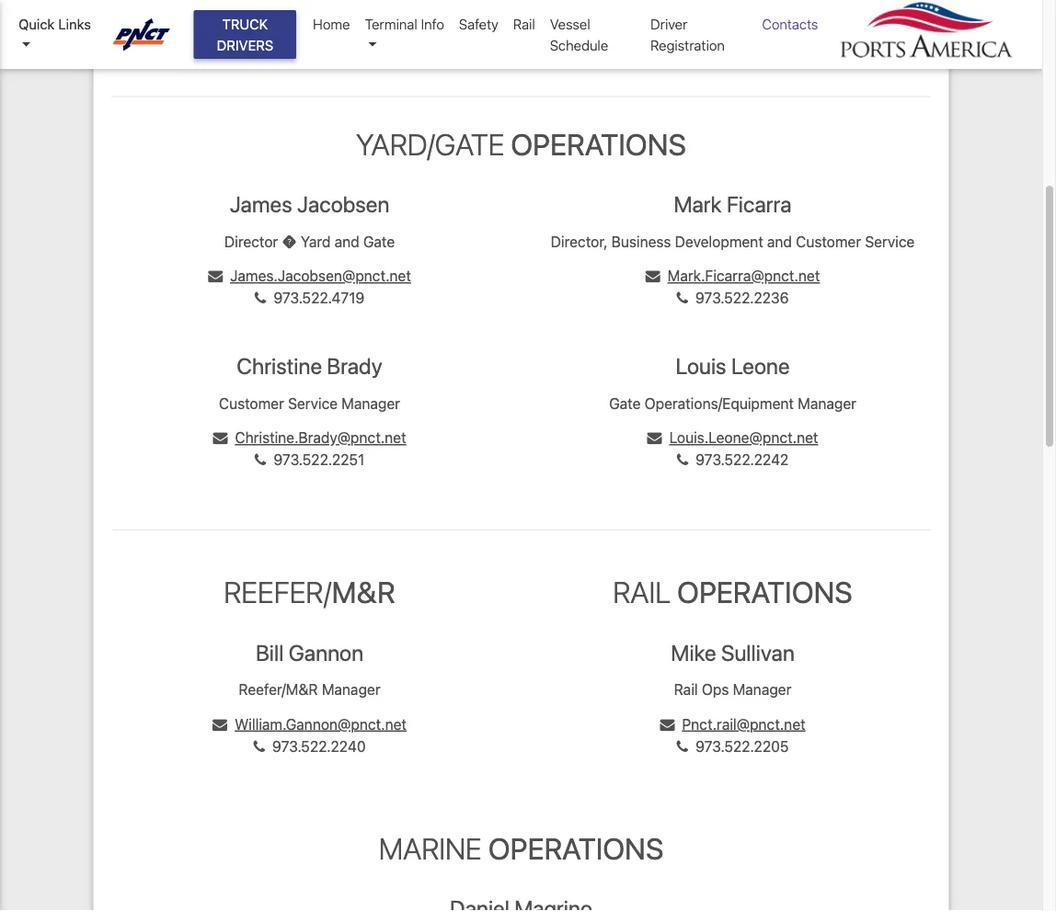 Task type: locate. For each thing, give the bounding box(es) containing it.
rail
[[513, 16, 535, 32], [613, 575, 671, 610], [674, 681, 698, 699]]

driver registration
[[651, 16, 725, 53]]

christine
[[237, 353, 322, 379]]

driver
[[651, 16, 688, 32]]

james jacobsen
[[230, 191, 390, 217]]

manager up louis.leone@pnct.net
[[798, 395, 857, 412]]

envelope image for bill gannon
[[213, 718, 227, 732]]

0 horizontal spatial and
[[335, 233, 359, 250]]

william.gannon@pnct.net
[[235, 716, 407, 733]]

director
[[224, 233, 278, 250]]

phone image
[[679, 12, 691, 27], [255, 453, 266, 468], [677, 453, 689, 468], [677, 740, 688, 755]]

phone image for louis leone
[[677, 453, 689, 468]]

973.522.2511 link
[[679, 10, 787, 28]]

home link
[[306, 6, 358, 42]]

christine brady
[[237, 353, 383, 379]]

0 vertical spatial rail
[[513, 16, 535, 32]]

envelope image for louis leone
[[647, 431, 662, 446]]

phone image inside the 973.522.2205 link
[[677, 740, 688, 755]]

manager down brady
[[342, 395, 400, 412]]

973.522.2205
[[696, 738, 789, 755]]

and
[[335, 233, 359, 250], [767, 233, 792, 250]]

director, business development and  customer service
[[551, 233, 915, 250]]

2 and from the left
[[767, 233, 792, 250]]

home
[[313, 16, 350, 32]]

1 horizontal spatial and
[[767, 233, 792, 250]]

2 horizontal spatial rail
[[674, 681, 698, 699]]

phone image up the print image
[[247, 12, 259, 27]]

envelope image inside christine.brady@pnct.net link
[[213, 431, 228, 446]]

gate
[[363, 233, 395, 250], [609, 395, 641, 412]]

phone image inside 973.522.2228/9 link
[[247, 12, 259, 27]]

m&r
[[332, 575, 395, 610]]

phone image down mark.ficarra@pnct.net link
[[677, 291, 688, 306]]

phone image down christine.brady@pnct.net link
[[255, 453, 266, 468]]

phone image inside "973.522.2242" link
[[677, 453, 689, 468]]

customer up mark.ficarra@pnct.net at the top of the page
[[796, 233, 861, 250]]

reefer/m&r
[[239, 681, 318, 699]]

1 horizontal spatial service
[[865, 233, 915, 250]]

marine
[[379, 831, 482, 866]]

2 vertical spatial rail
[[674, 681, 698, 699]]

phone image down james.jacobsen@pnct.net link
[[255, 291, 266, 306]]

print image
[[253, 34, 266, 49]]

and down ficarra
[[767, 233, 792, 250]]

2 envelope image from the top
[[213, 718, 227, 732]]

rail right safety link
[[513, 16, 535, 32]]

truck
[[222, 16, 268, 32]]

rail ops manager
[[674, 681, 792, 699]]

0 horizontal spatial gate
[[363, 233, 395, 250]]

envelope image
[[213, 431, 228, 446], [213, 718, 227, 732]]

operations/equipment
[[645, 395, 794, 412]]

william.gannon@pnct.net link
[[213, 716, 407, 733]]

envelope image for james jacobsen
[[208, 269, 223, 284]]

reefer/m&r manager
[[239, 681, 381, 699]]

973.522.2242
[[696, 451, 789, 469]]

vessel schedule link
[[543, 6, 643, 63]]

phone image down pnct.rail@pnct.net link
[[677, 740, 688, 755]]

1 vertical spatial operations
[[677, 575, 853, 610]]

service
[[865, 233, 915, 250], [288, 395, 338, 412]]

1 vertical spatial customer
[[219, 395, 284, 412]]

mike
[[671, 640, 716, 666]]

rail for rail operations
[[613, 575, 671, 610]]

phone image for mark ficarra
[[677, 291, 688, 306]]

pnct.rail@pnct.net link
[[660, 716, 806, 733]]

973.522.2228/9
[[266, 10, 372, 28]]

1 vertical spatial envelope image
[[213, 718, 227, 732]]

rail for rail
[[513, 16, 535, 32]]

973.522.2236
[[696, 289, 789, 307]]

operations for yard/gate operations
[[511, 127, 686, 162]]

business
[[612, 233, 671, 250]]

1 horizontal spatial customer
[[796, 233, 861, 250]]

973.522.2242 link
[[677, 451, 789, 469]]

envelope image inside james.jacobsen@pnct.net link
[[208, 269, 223, 284]]

envelope image
[[208, 269, 223, 284], [646, 269, 660, 284], [647, 431, 662, 446], [660, 718, 675, 732]]

1 and from the left
[[335, 233, 359, 250]]

envelope image for christine brady
[[213, 431, 228, 446]]

gannon
[[289, 640, 364, 666]]

rail left ops
[[674, 681, 698, 699]]

0 vertical spatial operations
[[511, 127, 686, 162]]

phone image for bill gannon
[[253, 740, 265, 755]]

envelope image inside mark.ficarra@pnct.net link
[[646, 269, 660, 284]]

2 vertical spatial operations
[[488, 831, 664, 866]]

reefer/
[[224, 575, 332, 610]]

0 horizontal spatial service
[[288, 395, 338, 412]]

director � yard and gate
[[224, 233, 395, 250]]

envelope image for mark ficarra
[[646, 269, 660, 284]]

customer
[[796, 233, 861, 250], [219, 395, 284, 412]]

and for james jacobsen
[[335, 233, 359, 250]]

0 vertical spatial envelope image
[[213, 431, 228, 446]]

1 vertical spatial rail
[[613, 575, 671, 610]]

manager down sullivan
[[733, 681, 792, 699]]

1 horizontal spatial rail
[[613, 575, 671, 610]]

leone
[[732, 353, 790, 379]]

973.522.2240
[[272, 738, 366, 755]]

and right yard
[[335, 233, 359, 250]]

james
[[230, 191, 292, 217]]

973.522.4719 link
[[255, 289, 365, 307]]

phone image inside 973.522.4719 link
[[255, 291, 266, 306]]

1 vertical spatial service
[[288, 395, 338, 412]]

phone image down william.gannon@pnct.net 'link'
[[253, 740, 265, 755]]

rail up mike
[[613, 575, 671, 610]]

1 vertical spatial gate
[[609, 395, 641, 412]]

truck drivers link
[[194, 10, 296, 59]]

phone image inside 973.522.2511 link
[[679, 12, 691, 27]]

973.522.2511
[[698, 10, 787, 28]]

customer down christine
[[219, 395, 284, 412]]

envelope image inside louis.leone@pnct.net link
[[647, 431, 662, 446]]

envelope image inside william.gannon@pnct.net 'link'
[[213, 718, 227, 732]]

gate operations/equipment manager
[[609, 395, 857, 412]]

phone image down louis.leone@pnct.net link
[[677, 453, 689, 468]]

phone image inside 973.522.2240 "link"
[[253, 740, 265, 755]]

contacts
[[762, 16, 819, 32]]

links
[[58, 16, 91, 32]]

mark
[[674, 191, 722, 217]]

operations
[[511, 127, 686, 162], [677, 575, 853, 610], [488, 831, 664, 866]]

manager
[[342, 395, 400, 412], [798, 395, 857, 412], [322, 681, 381, 699], [733, 681, 792, 699]]

973.522.2251 link
[[255, 451, 365, 469]]

973.522.4719
[[274, 289, 365, 307]]

phone image up registration at the top right
[[679, 12, 691, 27]]

1 envelope image from the top
[[213, 431, 228, 446]]

envelope image inside pnct.rail@pnct.net link
[[660, 718, 675, 732]]

0 horizontal spatial rail
[[513, 16, 535, 32]]

ops
[[702, 681, 729, 699]]

phone image inside 973.522.2236 link
[[677, 291, 688, 306]]

phone image inside 973.522.2251 link
[[255, 453, 266, 468]]

phone image
[[247, 12, 259, 27], [255, 291, 266, 306], [677, 291, 688, 306], [253, 740, 265, 755]]



Task type: vqa. For each thing, say whether or not it's contained in the screenshot.
the rightmost "Rail"
yes



Task type: describe. For each thing, give the bounding box(es) containing it.
quick
[[18, 16, 55, 32]]

truck drivers
[[217, 16, 273, 53]]

registration
[[651, 37, 725, 53]]

terminal info link
[[358, 6, 452, 63]]

yard/gate operations
[[356, 127, 686, 162]]

ficarra
[[727, 191, 792, 217]]

louis.leone@pnct.net link
[[647, 429, 819, 447]]

and for mark ficarra
[[767, 233, 792, 250]]

phone image for james jacobsen
[[255, 291, 266, 306]]

vessel schedule
[[550, 16, 609, 53]]

manager for mike sullivan
[[733, 681, 792, 699]]

louis
[[676, 353, 727, 379]]

yard/gate
[[356, 127, 505, 162]]

1 horizontal spatial gate
[[609, 395, 641, 412]]

operations for rail operations
[[677, 575, 853, 610]]

terminal
[[365, 16, 418, 32]]

quick links
[[18, 16, 91, 32]]

rail operations
[[613, 575, 853, 610]]

mike sullivan
[[671, 640, 795, 666]]

mark.ficarra@pnct.net link
[[646, 267, 820, 285]]

customer service manager
[[219, 395, 400, 412]]

manager for christine brady
[[342, 395, 400, 412]]

jacobsen
[[297, 191, 390, 217]]

973.522.2251
[[274, 451, 365, 469]]

quick links link
[[18, 14, 95, 55]]

marine operations
[[379, 831, 664, 866]]

973.491.5083
[[274, 32, 367, 50]]

0 vertical spatial service
[[865, 233, 915, 250]]

973.522.2240 link
[[253, 738, 366, 755]]

christine.brady@pnct.net
[[235, 429, 406, 447]]

envelope image for mike sullivan
[[660, 718, 675, 732]]

contacts link
[[755, 6, 826, 42]]

terminal info
[[365, 16, 444, 32]]

director,
[[551, 233, 608, 250]]

mark.ficarra@pnct.net
[[668, 267, 820, 285]]

safety
[[459, 16, 499, 32]]

driver registration link
[[643, 6, 755, 63]]

973.522.2228/9 link
[[247, 10, 372, 28]]

vessel
[[550, 16, 591, 32]]

pnct.rail@pnct.net
[[682, 716, 806, 733]]

drivers
[[217, 37, 273, 53]]

manager down gannon on the left of the page
[[322, 681, 381, 699]]

james.jacobsen@pnct.net link
[[208, 267, 411, 285]]

development
[[675, 233, 764, 250]]

bill gannon
[[256, 640, 364, 666]]

reefer/ m&r
[[224, 575, 395, 610]]

christine.brady@pnct.net link
[[213, 429, 406, 447]]

mark ficarra
[[674, 191, 792, 217]]

rail link
[[506, 6, 543, 42]]

yard
[[301, 233, 331, 250]]

brady
[[327, 353, 383, 379]]

sullivan
[[721, 640, 795, 666]]

phone image for mike sullivan
[[677, 740, 688, 755]]

�
[[282, 233, 297, 250]]

phone image for christine brady
[[255, 453, 266, 468]]

0 vertical spatial customer
[[796, 233, 861, 250]]

louis leone
[[676, 353, 790, 379]]

973.522.2205 link
[[677, 738, 789, 755]]

manager for louis leone
[[798, 395, 857, 412]]

bill
[[256, 640, 284, 666]]

operations for marine operations
[[488, 831, 664, 866]]

0 horizontal spatial customer
[[219, 395, 284, 412]]

louis.leone@pnct.net
[[670, 429, 819, 447]]

safety link
[[452, 6, 506, 42]]

schedule
[[550, 37, 609, 53]]

rail for rail ops manager
[[674, 681, 698, 699]]

james.jacobsen@pnct.net
[[230, 267, 411, 285]]

info
[[421, 16, 444, 32]]

0 vertical spatial gate
[[363, 233, 395, 250]]

973.522.2236 link
[[677, 289, 789, 307]]



